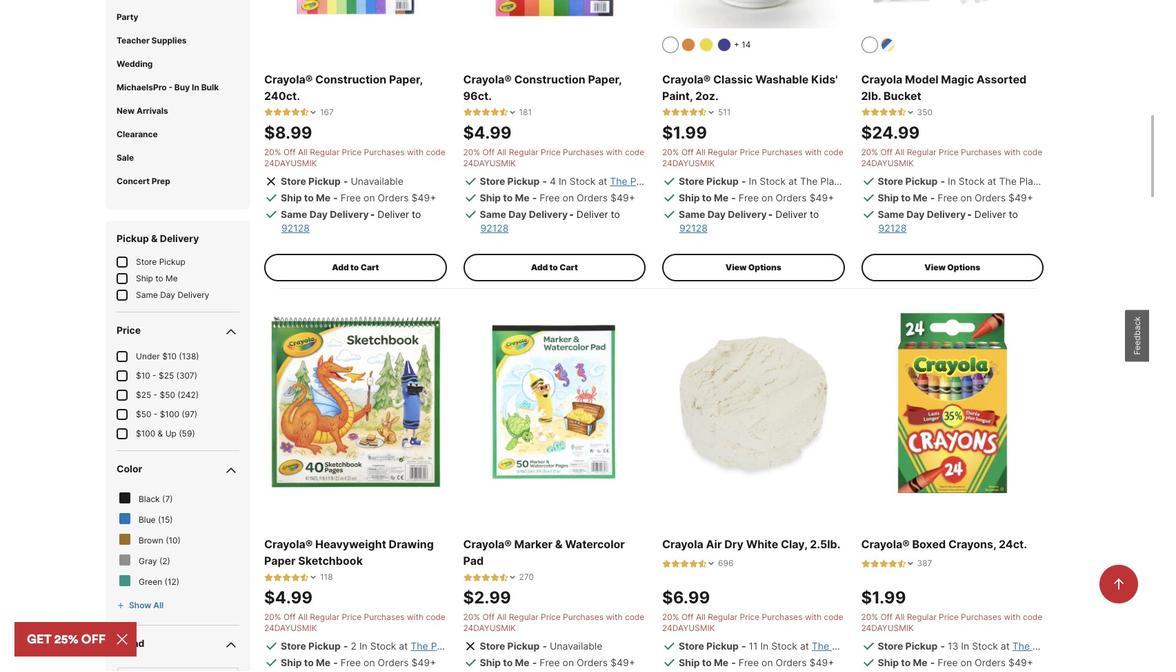 Task type: vqa. For each thing, say whether or not it's contained in the screenshot.
Construction
yes



Task type: describe. For each thing, give the bounding box(es) containing it.
( right blue on the bottom
[[158, 514, 161, 524]]

0 horizontal spatial $1.99
[[662, 122, 707, 142]]

off for crayola® boxed crayons, 24ct.
[[880, 611, 893, 622]]

1 vertical spatial $50
[[136, 408, 151, 419]]

marker
[[514, 537, 553, 551]]

( right brown at the bottom of the page
[[166, 534, 169, 545]]

crayola® construction paper, 96ct.
[[463, 72, 622, 102]]

clay,
[[781, 537, 807, 551]]

show all
[[129, 599, 164, 610]]

bulk
[[201, 81, 219, 92]]

on for crayola® construction paper, 96ct.
[[563, 191, 574, 203]]

washable
[[755, 72, 809, 85]]

( right gray
[[159, 555, 162, 565]]

on for crayola® construction paper, 240ct.
[[364, 191, 375, 203]]

$2.99 20% off all regular price purchases with code 24dayusmik
[[463, 587, 644, 633]]

paper
[[264, 553, 296, 567]]

construction for $4.99
[[514, 72, 585, 85]]

crayola® for crayola® marker & watercolor pad
[[463, 537, 512, 551]]

20% for crayola® boxed crayons, 24ct.
[[861, 611, 878, 622]]

& for $100
[[158, 427, 163, 438]]

crayola&#xae; boxed crayons, 24ct. image
[[861, 310, 1044, 493]]

crayola air dry white clay, 2.5lb. image
[[662, 310, 845, 493]]

arrivals
[[137, 105, 168, 115]]

valley for crayola® boxed crayons, 24ct.
[[1110, 640, 1137, 651]]

michaelspro - buy in bulk
[[117, 81, 219, 92]]

store for crayola® construction paper, 240ct.
[[281, 174, 306, 186]]

off for crayola® marker & watercolor pad
[[482, 611, 495, 622]]

crayola model magic assorted 2lb. bucket image
[[863, 37, 876, 51]]

store pickup - in stock at the plaza at imperial valley for $24.99
[[878, 174, 1124, 186]]

party
[[117, 11, 138, 21]]

2 crayola® classic washable kids' paint, 2oz. image from the left
[[682, 37, 695, 51]]

1 vertical spatial $1.99
[[861, 587, 906, 607]]

plaza for crayola air dry white clay, 2.5lb.
[[832, 640, 857, 651]]

the for crayola® construction paper, 96ct.
[[610, 174, 628, 186]]

20% inside $24.99 20% off all regular price purchases with code 24dayusmik
[[861, 146, 878, 156]]

code inside $24.99 20% off all regular price purchases with code 24dayusmik
[[1023, 146, 1042, 156]]

270 button
[[463, 571, 534, 582]]

crayola® classic washable kids' paint, 2oz. image
[[717, 37, 731, 51]]

store pickup - in stock at the plaza at imperial valley for $1.99
[[679, 174, 925, 186]]

2 92128 from the left
[[480, 221, 509, 233]]

24dayusmik for crayola® heavyweight drawing paper sketchbook
[[264, 622, 317, 633]]

prep
[[152, 175, 170, 185]]

1 horizontal spatial $50
[[160, 389, 175, 399]]

free for crayola® construction paper, 96ct.
[[540, 191, 560, 203]]

new arrivals
[[117, 105, 168, 115]]

plaza for crayola® construction paper, 96ct.
[[630, 174, 655, 186]]

511 dialog
[[662, 106, 731, 117]]

plaza for crayola® boxed crayons, 24ct.
[[1033, 640, 1057, 651]]

unavailable for $8.99
[[351, 174, 403, 186]]

clearance
[[117, 128, 158, 138]]

valley for crayola® construction paper, 96ct.
[[708, 174, 735, 186]]

crayola model magic assorted 2lb. bucket image
[[881, 37, 894, 51]]

4 same day delivery - deliver to 92128 from the left
[[878, 207, 1018, 233]]

with for crayola® boxed crayons, 24ct.
[[1004, 611, 1021, 622]]

under
[[136, 350, 160, 361]]

add to cart button for $8.99
[[264, 253, 447, 281]]

4
[[550, 174, 556, 186]]

( down 307
[[177, 389, 180, 399]]

supplies
[[151, 34, 187, 45]]

off for crayola® construction paper, 240ct.
[[283, 146, 296, 156]]

price down crayola® classic washable kids' paint, 2oz.
[[740, 146, 760, 156]]

brown ( 10 )
[[139, 534, 181, 545]]

crayola air dry white clay, 2.5lb. link
[[662, 535, 845, 552]]

crayola® marker & watercolor pad
[[463, 537, 625, 567]]

options for $24.99
[[947, 261, 980, 272]]

the for crayola air dry white clay, 2.5lb.
[[812, 640, 829, 651]]

drawing
[[389, 537, 434, 551]]

696 button
[[662, 557, 734, 569]]

view options button for $24.99
[[861, 253, 1044, 281]]

with for crayola air dry white clay, 2.5lb.
[[805, 611, 822, 622]]

purchases for crayola® heavyweight drawing paper sketchbook
[[364, 611, 405, 622]]

1 same day delivery - deliver to 92128 from the left
[[281, 207, 421, 233]]

2lb.
[[861, 88, 881, 102]]

24dayusmik for crayola® boxed crayons, 24ct.
[[861, 622, 914, 633]]

13
[[948, 640, 958, 651]]

orders for crayola® boxed crayons, 24ct.
[[975, 656, 1006, 668]]

sketchbook
[[298, 553, 363, 567]]

me for crayola® marker & watercolor pad
[[515, 656, 530, 668]]

3 crayola® classic washable kids' paint, 2oz. image from the left
[[699, 37, 713, 51]]

imperial for crayola air dry white clay, 2.5lb.
[[871, 640, 907, 651]]

on for crayola® heavyweight drawing paper sketchbook
[[364, 656, 375, 668]]

in inside 'dropdown button'
[[192, 81, 199, 92]]

all down 511 dialog
[[696, 146, 706, 156]]

crayola® boxed crayons, 24ct.
[[861, 537, 1027, 551]]

2.5lb.
[[810, 537, 841, 551]]

crayola model magic assorted 2lb. bucket
[[861, 72, 1027, 102]]

97
[[185, 408, 194, 419]]

color
[[117, 462, 142, 474]]

store pickup - 2 in stock at the plaza at imperial valley
[[281, 640, 536, 651]]

0 vertical spatial $10
[[162, 350, 177, 361]]

138
[[182, 350, 196, 361]]

all for crayola® marker & watercolor pad
[[497, 611, 507, 622]]

me for crayola® construction paper, 96ct.
[[515, 191, 530, 203]]

green ( 12 )
[[139, 576, 179, 586]]

crayons,
[[948, 537, 996, 551]]

assorted
[[977, 72, 1027, 85]]

1 deliver from the left
[[378, 207, 409, 219]]

purchases for crayola® boxed crayons, 24ct.
[[961, 611, 1002, 622]]

price for crayola® boxed crayons, 24ct.
[[939, 611, 959, 622]]

paint,
[[662, 88, 693, 102]]

watercolor
[[565, 537, 625, 551]]

orders for crayola air dry white clay, 2.5lb.
[[776, 656, 807, 668]]

$2.99
[[463, 587, 511, 607]]

imperial for crayola® construction paper, 96ct.
[[669, 174, 705, 186]]

( up the 59
[[182, 408, 185, 419]]

) down 242
[[194, 408, 197, 419]]

black
[[139, 493, 160, 503]]

tabler image inside 696 dialog
[[698, 559, 707, 568]]

59
[[182, 427, 192, 438]]

purchases inside $24.99 20% off all regular price purchases with code 24dayusmik
[[961, 146, 1002, 156]]

white
[[746, 537, 778, 551]]

blue
[[139, 514, 156, 524]]

crayola® construction paper, 96ct. link
[[463, 70, 646, 103]]

code for crayola® heavyweight drawing paper sketchbook
[[426, 611, 445, 622]]

store pickup
[[136, 256, 185, 266]]

( down under $10 ( 138 )
[[176, 370, 179, 380]]

ship for crayola® construction paper, 240ct.
[[281, 191, 302, 203]]

11
[[749, 640, 758, 651]]

kids'
[[811, 72, 838, 85]]

$49+ for crayola® heavyweight drawing paper sketchbook
[[411, 656, 436, 668]]

ship to me - free on orders $49+ for crayola® construction paper, 96ct.
[[480, 191, 635, 203]]

) right brown at the bottom of the page
[[178, 534, 181, 545]]

ship for crayola® heavyweight drawing paper sketchbook
[[281, 656, 302, 668]]

118
[[320, 571, 333, 582]]

orders for crayola® marker & watercolor pad
[[577, 656, 608, 668]]

1 vertical spatial $1.99 20% off all regular price purchases with code 24dayusmik
[[861, 587, 1042, 633]]

$24.99
[[861, 122, 920, 142]]

20% for crayola® marker & watercolor pad
[[463, 611, 480, 622]]

pad
[[463, 553, 484, 567]]

) up the $50 - $100 ( 97 )
[[196, 389, 199, 399]]

all inside button
[[153, 599, 164, 610]]

$24.99 20% off all regular price purchases with code 24dayusmik
[[861, 122, 1042, 167]]

0 vertical spatial $25
[[159, 370, 174, 380]]

add for $8.99
[[332, 261, 349, 272]]

party button
[[106, 5, 250, 28]]

crayola® for crayola® classic washable kids' paint, 2oz.
[[662, 72, 711, 85]]

10
[[169, 534, 178, 545]]

1 horizontal spatial $100
[[160, 408, 179, 419]]

regular for crayola® marker & watercolor pad
[[509, 611, 539, 622]]

181 button
[[463, 106, 532, 117]]

crayola model magic assorted 2lb. bucket link
[[861, 70, 1044, 103]]

24dayusmik for crayola® marker & watercolor pad
[[463, 622, 516, 633]]

show
[[129, 599, 151, 610]]

price for crayola® construction paper, 96ct.
[[541, 146, 561, 156]]

) right green
[[176, 576, 179, 586]]

store pickup - 13 in stock at the plaza at imperial valley
[[878, 640, 1137, 651]]

unavailable for $2.99
[[550, 640, 602, 651]]

ship to me
[[136, 272, 178, 283]]

crayola air dry white clay, 2.5lb.
[[662, 537, 841, 551]]

with for crayola® heavyweight drawing paper sketchbook
[[407, 611, 424, 622]]

crayola&#xae; heavyweight drawing paper sketchbook image
[[264, 310, 447, 493]]

party link
[[117, 11, 138, 21]]

boxed
[[912, 537, 946, 551]]

brand
[[117, 636, 144, 648]]

) down 97
[[192, 427, 195, 438]]

store for crayola® heavyweight drawing paper sketchbook
[[281, 640, 306, 651]]

181 dialog
[[463, 106, 532, 117]]

) down 138
[[194, 370, 197, 380]]

crayola® heavyweight drawing paper sketchbook
[[264, 537, 434, 567]]

20% down 511 dropdown button
[[662, 146, 679, 156]]

price for crayola® marker & watercolor pad
[[541, 611, 561, 622]]

air
[[706, 537, 722, 551]]

+
[[734, 38, 739, 49]]

tabler image inside 118 'dialog'
[[264, 572, 273, 581]]

off for crayola air dry white clay, 2.5lb.
[[681, 611, 694, 622]]

$4.99 for paper
[[264, 587, 313, 607]]

24dayusmik inside $24.99 20% off all regular price purchases with code 24dayusmik
[[861, 157, 914, 167]]

store for crayola® construction paper, 96ct.
[[480, 174, 505, 186]]

classic
[[713, 72, 753, 85]]

2 same day delivery - deliver to 92128 from the left
[[480, 207, 620, 233]]

ship to me - free on orders $49+ for crayola® marker & watercolor pad
[[480, 656, 635, 668]]

wedding button
[[106, 52, 250, 75]]

24ct.
[[999, 537, 1027, 551]]

20% for crayola air dry white clay, 2.5lb.
[[662, 611, 679, 622]]

( right up
[[179, 427, 182, 438]]

15
[[161, 514, 170, 524]]

regular inside $24.99 20% off all regular price purchases with code 24dayusmik
[[907, 146, 937, 156]]

4 deliver from the left
[[975, 207, 1006, 219]]

code for crayola® construction paper, 96ct.
[[625, 146, 644, 156]]

0 vertical spatial $1.99 20% off all regular price purchases with code 24dayusmik
[[662, 122, 843, 167]]

sale
[[117, 152, 134, 162]]

bucket
[[884, 88, 921, 102]]

free for crayola air dry white clay, 2.5lb.
[[739, 656, 759, 668]]

$10 - $25 ( 307 )
[[136, 370, 197, 380]]

store down 511 dropdown button
[[679, 174, 704, 186]]

ship to me - free on orders $49+ for crayola® construction paper, 240ct.
[[281, 191, 436, 203]]

new arrivals button
[[106, 98, 250, 122]]

paper, for $4.99
[[588, 72, 622, 85]]

24dayusmik for crayola® construction paper, 96ct.
[[463, 157, 516, 167]]

store for crayola air dry white clay, 2.5lb.
[[679, 640, 704, 651]]

ship for crayola® construction paper, 96ct.
[[480, 191, 501, 203]]

24dayusmik down 511 dialog
[[662, 157, 715, 167]]

12
[[168, 576, 176, 586]]

$49+ for crayola® construction paper, 240ct.
[[411, 191, 436, 203]]

$4.99 20% off all regular price purchases with code 24dayusmik for construction
[[463, 122, 644, 167]]

concert prep button
[[106, 169, 250, 192]]



Task type: locate. For each thing, give the bounding box(es) containing it.
0 vertical spatial $4.99
[[463, 122, 512, 142]]

orders for crayola® construction paper, 96ct.
[[577, 191, 608, 203]]

& up store pickup
[[151, 232, 158, 243]]

4 92128 from the left
[[878, 221, 907, 233]]

valley for crayola® heavyweight drawing paper sketchbook
[[509, 640, 536, 651]]

store down $2.99
[[480, 640, 505, 651]]

$50 up the $50 - $100 ( 97 )
[[160, 389, 175, 399]]

$100
[[160, 408, 179, 419], [136, 427, 155, 438]]

20% down 181 popup button
[[463, 146, 480, 156]]

2 horizontal spatial crayola® classic washable kids' paint, 2oz. image
[[699, 37, 713, 51]]

0 horizontal spatial add to cart button
[[264, 253, 447, 281]]

view options for $1.99
[[725, 261, 781, 272]]

( right green
[[165, 576, 168, 586]]

0 horizontal spatial unavailable
[[351, 174, 403, 186]]

20% down 118 dropdown button
[[264, 611, 281, 622]]

imperial
[[669, 174, 705, 186], [859, 174, 895, 186], [1058, 174, 1094, 186], [470, 640, 506, 651], [871, 640, 907, 651], [1072, 640, 1108, 651]]

1 store pickup - in stock at the plaza at imperial valley from the left
[[679, 174, 925, 186]]

ship for crayola® marker & watercolor pad
[[480, 656, 501, 668]]

teacher supplies
[[117, 34, 187, 45]]

on for crayola® boxed crayons, 24ct.
[[961, 656, 972, 668]]

free
[[341, 191, 361, 203], [540, 191, 560, 203], [739, 191, 759, 203], [938, 191, 958, 203], [341, 656, 361, 668], [540, 656, 560, 668], [739, 656, 759, 668], [938, 656, 958, 668]]

add to cart
[[332, 261, 379, 272], [531, 261, 578, 272]]

1 horizontal spatial cart
[[560, 261, 578, 272]]

1 horizontal spatial view
[[924, 261, 946, 272]]

store left 4
[[480, 174, 505, 186]]

crayola® construction paper, 240ct. link
[[264, 70, 447, 103]]

)
[[196, 350, 199, 361], [194, 370, 197, 380], [196, 389, 199, 399], [194, 408, 197, 419], [192, 427, 195, 438], [170, 493, 173, 503], [170, 514, 173, 524], [178, 534, 181, 545], [167, 555, 170, 565], [176, 576, 179, 586]]

tabler image inside the 350 dialog
[[879, 107, 888, 116]]

1 horizontal spatial construction
[[514, 72, 585, 85]]

1 92128 from the left
[[281, 221, 310, 233]]

store for crayola® marker & watercolor pad
[[480, 640, 505, 651]]

store pickup - unavailable down $8.99 20% off all regular price purchases with code 24dayusmik
[[281, 174, 403, 186]]

options
[[748, 261, 781, 272], [947, 261, 980, 272]]

0 horizontal spatial $50
[[136, 408, 151, 419]]

store
[[281, 174, 306, 186], [480, 174, 505, 186], [679, 174, 704, 186], [878, 174, 903, 186], [136, 256, 157, 266], [281, 640, 306, 651], [480, 640, 505, 651], [679, 640, 704, 651], [878, 640, 903, 651]]

view for $24.99
[[924, 261, 946, 272]]

0 horizontal spatial view options button
[[662, 253, 845, 281]]

crayola® classic washable kids' paint, 2oz. image
[[664, 37, 677, 51], [682, 37, 695, 51], [699, 37, 713, 51]]

code for crayola® boxed crayons, 24ct.
[[1023, 611, 1042, 622]]

price up under
[[117, 323, 141, 335]]

0 horizontal spatial cart
[[361, 261, 379, 272]]

all inside $24.99 20% off all regular price purchases with code 24dayusmik
[[895, 146, 905, 156]]

$6.99 20% off all regular price purchases with code 24dayusmik
[[662, 587, 843, 633]]

1 add to cart from the left
[[332, 261, 379, 272]]

crayola® inside the crayola® construction paper, 96ct.
[[463, 72, 512, 85]]

20% down "$8.99"
[[264, 146, 281, 156]]

with for crayola® marker & watercolor pad
[[606, 611, 623, 622]]

me for crayola® construction paper, 240ct.
[[316, 191, 331, 203]]

270 dialog
[[463, 571, 534, 582]]

tabler image
[[273, 107, 282, 116], [282, 107, 291, 116], [300, 107, 309, 116], [463, 107, 472, 116], [472, 107, 481, 116], [499, 107, 508, 116], [671, 107, 680, 116], [680, 107, 689, 116], [689, 107, 698, 116], [879, 107, 888, 116], [662, 559, 671, 568], [671, 559, 680, 568], [680, 559, 689, 568], [689, 559, 698, 568], [861, 559, 870, 568], [870, 559, 879, 568], [888, 559, 897, 568], [264, 572, 273, 581], [463, 572, 472, 581], [490, 572, 499, 581]]

$25 up $25 - $50 ( 242 )
[[159, 370, 174, 380]]

) up 12
[[167, 555, 170, 565]]

1 horizontal spatial $25
[[159, 370, 174, 380]]

1 horizontal spatial add
[[531, 261, 548, 272]]

view options for $24.99
[[924, 261, 980, 272]]

0 horizontal spatial $25
[[136, 389, 151, 399]]

) right 'black'
[[170, 493, 173, 503]]

purchases for crayola air dry white clay, 2.5lb.
[[762, 611, 803, 622]]

stock for crayola air dry white clay, 2.5lb.
[[771, 640, 797, 651]]

paper, inside crayola® construction paper, 240ct.
[[389, 72, 423, 85]]

1 vertical spatial &
[[158, 427, 163, 438]]

regular down 167
[[310, 146, 340, 156]]

$50 up $100 & up ( 59 )
[[136, 408, 151, 419]]

regular inside $8.99 20% off all regular price purchases with code 24dayusmik
[[310, 146, 340, 156]]

0 horizontal spatial $100
[[136, 427, 155, 438]]

2 add from the left
[[531, 261, 548, 272]]

$10 up $10 - $25 ( 307 )
[[162, 350, 177, 361]]

off down $24.99
[[880, 146, 893, 156]]

1 horizontal spatial $10
[[162, 350, 177, 361]]

show all button
[[117, 599, 164, 610]]

price down sketchbook on the bottom of the page
[[342, 611, 362, 622]]

2 vertical spatial &
[[555, 537, 563, 551]]

store pickup - unavailable for $8.99
[[281, 174, 403, 186]]

crayola® for crayola® boxed crayons, 24ct.
[[861, 537, 910, 551]]

0 vertical spatial $50
[[160, 389, 175, 399]]

$1.99 20% off all regular price purchases with code 24dayusmik up "13" at the bottom right
[[861, 587, 1042, 633]]

$49+ for crayola® marker & watercolor pad
[[610, 656, 635, 668]]

regular down "118" at bottom left
[[310, 611, 340, 622]]

green
[[139, 576, 162, 586]]

concert
[[117, 175, 150, 185]]

$49+ for crayola® boxed crayons, 24ct.
[[1008, 656, 1033, 668]]

new arrivals link
[[117, 105, 168, 115]]

store down 118 'dialog'
[[281, 640, 306, 651]]

& left up
[[158, 427, 163, 438]]

511
[[718, 106, 731, 116]]

regular down 387
[[907, 611, 937, 622]]

2 paper, from the left
[[588, 72, 622, 85]]

3 92128 from the left
[[679, 221, 708, 233]]

imperial for crayola® boxed crayons, 24ct.
[[1072, 640, 1108, 651]]

add to cart button for $4.99
[[463, 253, 646, 281]]

me for crayola® heavyweight drawing paper sketchbook
[[316, 656, 331, 668]]

price down crayola model magic assorted 2lb. bucket 'link'
[[939, 146, 959, 156]]

code for crayola® marker & watercolor pad
[[625, 611, 644, 622]]

price up 11 at the right bottom of page
[[740, 611, 760, 622]]

teacher
[[117, 34, 150, 45]]

in
[[192, 81, 199, 92], [559, 174, 567, 186], [749, 174, 757, 186], [948, 174, 956, 186], [359, 640, 368, 651], [760, 640, 769, 651], [961, 640, 969, 651]]

the for crayola® heavyweight drawing paper sketchbook
[[411, 640, 428, 651]]

24dayusmik down 118 dropdown button
[[264, 622, 317, 633]]

teacher supplies button
[[106, 28, 250, 52]]

crayola® up paint,
[[662, 72, 711, 85]]

$50 - $100 ( 97 )
[[136, 408, 197, 419]]

20% down $24.99
[[861, 146, 878, 156]]

350 dialog
[[861, 106, 933, 117]]

paper,
[[389, 72, 423, 85], [588, 72, 622, 85]]

0 horizontal spatial crayola® classic washable kids' paint, 2oz. image
[[664, 37, 677, 51]]

ship to me - free on orders $49+
[[281, 191, 436, 203], [480, 191, 635, 203], [679, 191, 834, 203], [878, 191, 1033, 203], [281, 656, 436, 668], [480, 656, 635, 668], [679, 656, 834, 668], [878, 656, 1033, 668]]

1 vertical spatial $25
[[136, 389, 151, 399]]

tabler image
[[264, 107, 273, 116], [291, 107, 300, 116], [481, 107, 490, 116], [490, 107, 499, 116], [662, 107, 671, 116], [698, 107, 707, 116], [861, 107, 870, 116], [870, 107, 879, 116], [888, 107, 897, 116], [897, 107, 906, 116], [698, 559, 707, 568], [879, 559, 888, 568], [897, 559, 906, 568], [273, 572, 282, 581], [282, 572, 291, 581], [291, 572, 300, 581], [300, 572, 309, 581], [472, 572, 481, 581], [481, 572, 490, 581], [499, 572, 508, 581], [117, 601, 125, 609]]

code inside $2.99 20% off all regular price purchases with code 24dayusmik
[[625, 611, 644, 622]]

purchases inside $8.99 20% off all regular price purchases with code 24dayusmik
[[364, 146, 405, 156]]

0 horizontal spatial crayola
[[662, 537, 703, 551]]

price for crayola® construction paper, 240ct.
[[342, 146, 362, 156]]

stock for crayola® heavyweight drawing paper sketchbook
[[370, 640, 396, 651]]

crayola inside the crayola model magic assorted 2lb. bucket
[[861, 72, 902, 85]]

24dayusmik down $6.99
[[662, 622, 715, 633]]

1 vertical spatial crayola
[[662, 537, 703, 551]]

3 deliver from the left
[[776, 207, 807, 219]]

free for crayola® boxed crayons, 24ct.
[[938, 656, 958, 668]]

1 horizontal spatial $4.99 20% off all regular price purchases with code 24dayusmik
[[463, 122, 644, 167]]

0 vertical spatial $100
[[160, 408, 179, 419]]

stock for crayola® construction paper, 96ct.
[[570, 174, 596, 186]]

2
[[162, 555, 167, 565], [351, 640, 357, 651]]

all for crayola® construction paper, 240ct.
[[298, 146, 308, 156]]

$100 up up
[[160, 408, 179, 419]]

242
[[180, 389, 196, 399]]

at
[[598, 174, 607, 186], [657, 174, 666, 186], [788, 174, 797, 186], [848, 174, 857, 186], [987, 174, 996, 186], [1047, 174, 1056, 186], [399, 640, 408, 651], [458, 640, 467, 651], [800, 640, 809, 651], [859, 640, 868, 651], [1001, 640, 1010, 651], [1060, 640, 1069, 651]]

0 horizontal spatial construction
[[315, 72, 386, 85]]

20% down $6.99
[[662, 611, 679, 622]]

construction inside crayola® construction paper, 240ct.
[[315, 72, 386, 85]]

0 horizontal spatial $4.99
[[264, 587, 313, 607]]

0 horizontal spatial store pickup - unavailable
[[281, 174, 403, 186]]

$4.99 20% off all regular price purchases with code 24dayusmik up 4
[[463, 122, 644, 167]]

$1.99 20% off all regular price purchases with code 24dayusmik down 511
[[662, 122, 843, 167]]

up
[[165, 427, 176, 438]]

sale button
[[106, 145, 250, 169]]

24dayusmik down 387 dropdown button
[[861, 622, 914, 633]]

20% inside $6.99 20% off all regular price purchases with code 24dayusmik
[[662, 611, 679, 622]]

crayola® inside crayola® construction paper, 240ct.
[[264, 72, 313, 85]]

+ 14
[[734, 38, 751, 49]]

3 same day delivery - deliver to 92128 from the left
[[679, 207, 819, 233]]

price inside $6.99 20% off all regular price purchases with code 24dayusmik
[[740, 611, 760, 622]]

code for crayola air dry white clay, 2.5lb.
[[824, 611, 843, 622]]

0 horizontal spatial 2
[[162, 555, 167, 565]]

day
[[309, 207, 328, 219], [508, 207, 527, 219], [707, 207, 726, 219], [906, 207, 925, 219], [160, 289, 175, 299]]

$4.99
[[463, 122, 512, 142], [264, 587, 313, 607]]

7
[[165, 493, 170, 503]]

24dayusmik down $24.99
[[861, 157, 914, 167]]

118 button
[[264, 571, 333, 582]]

$49+
[[411, 191, 436, 203], [610, 191, 635, 203], [809, 191, 834, 203], [1008, 191, 1033, 203], [411, 656, 436, 668], [610, 656, 635, 668], [809, 656, 834, 668], [1008, 656, 1033, 668]]

all right show
[[153, 599, 164, 610]]

off inside $24.99 20% off all regular price purchases with code 24dayusmik
[[880, 146, 893, 156]]

24dayusmik down $2.99
[[463, 622, 516, 633]]

2 add to cart button from the left
[[463, 253, 646, 281]]

off down "$8.99"
[[283, 146, 296, 156]]

0 vertical spatial $4.99 20% off all regular price purchases with code 24dayusmik
[[463, 122, 644, 167]]

0 vertical spatial unavailable
[[351, 174, 403, 186]]

1 view from the left
[[725, 261, 747, 272]]

all inside $2.99 20% off all regular price purchases with code 24dayusmik
[[497, 611, 507, 622]]

crayola® inside crayola® marker & watercolor pad
[[463, 537, 512, 551]]

1 horizontal spatial $1.99
[[861, 587, 906, 607]]

off down $6.99
[[681, 611, 694, 622]]

view options
[[725, 261, 781, 272], [924, 261, 980, 272]]

free for crayola® marker & watercolor pad
[[540, 656, 560, 668]]

code for crayola® construction paper, 240ct.
[[426, 146, 445, 156]]

crayola® up paper
[[264, 537, 313, 551]]

$49+ for crayola® construction paper, 96ct.
[[610, 191, 635, 203]]

store pickup - 11 in stock at the plaza at imperial valley
[[679, 640, 937, 651]]

2 store pickup - in stock at the plaza at imperial valley from the left
[[878, 174, 1124, 186]]

1 horizontal spatial add to cart
[[531, 261, 578, 272]]

black ( 7 )
[[139, 493, 173, 503]]

code inside $6.99 20% off all regular price purchases with code 24dayusmik
[[824, 611, 843, 622]]

1 options from the left
[[748, 261, 781, 272]]

20% inside $2.99 20% off all regular price purchases with code 24dayusmik
[[463, 611, 480, 622]]

code inside $8.99 20% off all regular price purchases with code 24dayusmik
[[426, 146, 445, 156]]

crayola® up "240ct."
[[264, 72, 313, 85]]

1 add from the left
[[332, 261, 349, 272]]

construction up 167
[[315, 72, 386, 85]]

me
[[316, 191, 331, 203], [515, 191, 530, 203], [714, 191, 729, 203], [913, 191, 928, 203], [166, 272, 178, 283], [316, 656, 331, 668], [515, 656, 530, 668], [714, 656, 729, 668], [913, 656, 928, 668]]

) up 10
[[170, 514, 173, 524]]

store left "13" at the bottom right
[[878, 640, 903, 651]]

all
[[298, 146, 308, 156], [497, 146, 507, 156], [696, 146, 706, 156], [895, 146, 905, 156], [153, 599, 164, 610], [298, 611, 308, 622], [497, 611, 507, 622], [696, 611, 706, 622], [895, 611, 905, 622]]

regular
[[310, 146, 340, 156], [509, 146, 539, 156], [708, 146, 738, 156], [907, 146, 937, 156], [310, 611, 340, 622], [509, 611, 539, 622], [708, 611, 738, 622], [907, 611, 937, 622]]

24dayusmik for crayola® construction paper, 240ct.
[[264, 157, 317, 167]]

0 horizontal spatial paper,
[[389, 72, 423, 85]]

$4.99 down 181 popup button
[[463, 122, 512, 142]]

1 horizontal spatial $1.99 20% off all regular price purchases with code 24dayusmik
[[861, 587, 1042, 633]]

off inside $8.99 20% off all regular price purchases with code 24dayusmik
[[283, 146, 296, 156]]

store down $24.99
[[878, 174, 903, 186]]

1 vertical spatial $4.99 20% off all regular price purchases with code 24dayusmik
[[264, 587, 445, 633]]

14
[[742, 38, 751, 49]]

696
[[718, 557, 734, 568]]

all down 181 popup button
[[497, 146, 507, 156]]

0 vertical spatial $1.99
[[662, 122, 707, 142]]

$1.99 down 387 dropdown button
[[861, 587, 906, 607]]

all for crayola® construction paper, 96ct.
[[497, 146, 507, 156]]

24dayusmik inside $2.99 20% off all regular price purchases with code 24dayusmik
[[463, 622, 516, 633]]

with
[[407, 146, 424, 156], [606, 146, 623, 156], [805, 146, 822, 156], [1004, 146, 1021, 156], [407, 611, 424, 622], [606, 611, 623, 622], [805, 611, 822, 622], [1004, 611, 1021, 622]]

crayola® inside crayola® classic washable kids' paint, 2oz.
[[662, 72, 711, 85]]

regular down 270 in the bottom of the page
[[509, 611, 539, 622]]

new
[[117, 105, 135, 115]]

regular for crayola® boxed crayons, 24ct.
[[907, 611, 937, 622]]

all down 387 dropdown button
[[895, 611, 905, 622]]

387 dialog
[[861, 557, 932, 569]]

20% for crayola® construction paper, 240ct.
[[264, 146, 281, 156]]

1 add to cart button from the left
[[264, 253, 447, 281]]

1 view options from the left
[[725, 261, 781, 272]]

$10 down under
[[136, 370, 150, 380]]

michaelspro - buy in bulk link
[[117, 81, 219, 92]]

michaelspro
[[117, 81, 167, 92]]

all inside $6.99 20% off all regular price purchases with code 24dayusmik
[[696, 611, 706, 622]]

unavailable down $8.99 20% off all regular price purchases with code 24dayusmik
[[351, 174, 403, 186]]

gray ( 2 )
[[139, 555, 170, 565]]

&
[[151, 232, 158, 243], [158, 427, 163, 438], [555, 537, 563, 551]]

20% inside $8.99 20% off all regular price purchases with code 24dayusmik
[[264, 146, 281, 156]]

crayola® heavyweight drawing paper sketchbook link
[[264, 535, 447, 569]]

concert prep link
[[117, 175, 170, 185]]

167 button
[[264, 106, 334, 117]]

clearance link
[[117, 128, 158, 138]]

regular inside $6.99 20% off all regular price purchases with code 24dayusmik
[[708, 611, 738, 622]]

store down $6.99
[[679, 640, 704, 651]]

crayola® boxed crayons, 24ct. link
[[861, 535, 1044, 552]]

view options button for $1.99
[[662, 253, 845, 281]]

all for crayola air dry white clay, 2.5lb.
[[696, 611, 706, 622]]

1 horizontal spatial 2
[[351, 640, 357, 651]]

buy
[[174, 81, 190, 92]]

regular for crayola® construction paper, 240ct.
[[310, 146, 340, 156]]

0 vertical spatial 2
[[162, 555, 167, 565]]

1 vertical spatial 2
[[351, 640, 357, 651]]

crayola® up pad
[[463, 537, 512, 551]]

regular down 181
[[509, 146, 539, 156]]

696 dialog
[[662, 557, 734, 569]]

0 vertical spatial &
[[151, 232, 158, 243]]

price up "13" at the bottom right
[[939, 611, 959, 622]]

construction inside the crayola® construction paper, 96ct.
[[514, 72, 585, 85]]

1 construction from the left
[[315, 72, 386, 85]]

1 crayola® classic washable kids' paint, 2oz. image from the left
[[664, 37, 677, 51]]

wedding link
[[117, 58, 153, 68]]

& right marker on the left bottom of the page
[[555, 537, 563, 551]]

off down 181 popup button
[[482, 146, 495, 156]]

orders for crayola® heavyweight drawing paper sketchbook
[[378, 656, 409, 668]]

price inside $8.99 20% off all regular price purchases with code 24dayusmik
[[342, 146, 362, 156]]

price for crayola® heavyweight drawing paper sketchbook
[[342, 611, 362, 622]]

crayola up '2lb.'
[[861, 72, 902, 85]]

167 dialog
[[264, 106, 334, 117]]

181
[[519, 106, 532, 116]]

off down 387 dropdown button
[[880, 611, 893, 622]]

with inside $24.99 20% off all regular price purchases with code 24dayusmik
[[1004, 146, 1021, 156]]

2 deliver from the left
[[577, 207, 608, 219]]

- inside michaelspro - buy in bulk 'dropdown button'
[[169, 81, 173, 92]]

( up 307
[[179, 350, 182, 361]]

with inside $6.99 20% off all regular price purchases with code 24dayusmik
[[805, 611, 822, 622]]

2 view from the left
[[924, 261, 946, 272]]

1 vertical spatial unavailable
[[550, 640, 602, 651]]

24dayusmik inside $8.99 20% off all regular price purchases with code 24dayusmik
[[264, 157, 317, 167]]

0 horizontal spatial view
[[725, 261, 747, 272]]

$8.99 20% off all regular price purchases with code 24dayusmik
[[264, 122, 445, 167]]

96ct.
[[463, 88, 492, 102]]

0 horizontal spatial add to cart
[[332, 261, 379, 272]]

all inside $8.99 20% off all regular price purchases with code 24dayusmik
[[298, 146, 308, 156]]

sale link
[[117, 152, 134, 162]]

0 horizontal spatial $10
[[136, 370, 150, 380]]

$49+ for crayola air dry white clay, 2.5lb.
[[809, 656, 834, 668]]

1 vertical spatial $10
[[136, 370, 150, 380]]

1 vertical spatial store pickup - unavailable
[[480, 640, 602, 651]]

purchases for crayola® construction paper, 96ct.
[[563, 146, 604, 156]]

on for crayola® marker & watercolor pad
[[563, 656, 574, 668]]

all down $2.99
[[497, 611, 507, 622]]

construction for $8.99
[[315, 72, 386, 85]]

purchases inside $6.99 20% off all regular price purchases with code 24dayusmik
[[762, 611, 803, 622]]

2oz.
[[695, 88, 719, 102]]

0 horizontal spatial add
[[332, 261, 349, 272]]

0 horizontal spatial options
[[748, 261, 781, 272]]

2 options from the left
[[947, 261, 980, 272]]

( right 'black'
[[162, 493, 165, 503]]

307
[[179, 370, 194, 380]]

cart for $8.99
[[361, 261, 379, 272]]

350 button
[[861, 106, 933, 117]]

off inside $6.99 20% off all regular price purchases with code 24dayusmik
[[681, 611, 694, 622]]

1 horizontal spatial options
[[947, 261, 980, 272]]

tabler image inside show all button
[[117, 601, 125, 609]]

$1.99 down 511 dropdown button
[[662, 122, 707, 142]]

pickup & delivery
[[117, 232, 199, 243]]

store for crayola® boxed crayons, 24ct.
[[878, 640, 903, 651]]

1 vertical spatial $4.99
[[264, 587, 313, 607]]

add to cart for $4.99
[[531, 261, 578, 272]]

add for $4.99
[[531, 261, 548, 272]]

on for crayola air dry white clay, 2.5lb.
[[762, 656, 773, 668]]

price inside $24.99 20% off all regular price purchases with code 24dayusmik
[[939, 146, 959, 156]]

regular down $24.99
[[907, 146, 937, 156]]

off for crayola® construction paper, 96ct.
[[482, 146, 495, 156]]

view for $1.99
[[725, 261, 747, 272]]

with inside $8.99 20% off all regular price purchases with code 24dayusmik
[[407, 146, 424, 156]]

24dayusmik down 181 popup button
[[463, 157, 516, 167]]

0 horizontal spatial $1.99 20% off all regular price purchases with code 24dayusmik
[[662, 122, 843, 167]]

0 horizontal spatial view options
[[725, 261, 781, 272]]

add to cart button
[[264, 253, 447, 281], [463, 253, 646, 281]]

off down 118 dropdown button
[[283, 611, 296, 622]]

all down "$8.99"
[[298, 146, 308, 156]]

) up $10 - $25 ( 307 )
[[196, 350, 199, 361]]

2 cart from the left
[[560, 261, 578, 272]]

24dayusmik inside $6.99 20% off all regular price purchases with code 24dayusmik
[[662, 622, 715, 633]]

2 add to cart from the left
[[531, 261, 578, 272]]

regular inside $2.99 20% off all regular price purchases with code 24dayusmik
[[509, 611, 539, 622]]

1 horizontal spatial crayola
[[861, 72, 902, 85]]

1 cart from the left
[[361, 261, 379, 272]]

387 button
[[861, 557, 932, 569]]

118 dialog
[[264, 571, 333, 582]]

1 horizontal spatial view options
[[924, 261, 980, 272]]

350
[[917, 106, 933, 116]]

valley
[[708, 174, 735, 186], [898, 174, 925, 186], [1097, 174, 1124, 186], [509, 640, 536, 651], [910, 640, 937, 651], [1110, 640, 1137, 651]]

store down "$8.99"
[[281, 174, 306, 186]]

1 horizontal spatial view options button
[[861, 253, 1044, 281]]

1 horizontal spatial crayola® classic washable kids' paint, 2oz. image
[[682, 37, 695, 51]]

pickup
[[308, 174, 341, 186], [507, 174, 540, 186], [706, 174, 739, 186], [905, 174, 938, 186], [117, 232, 149, 243], [159, 256, 185, 266], [308, 640, 341, 651], [507, 640, 540, 651], [706, 640, 739, 651], [905, 640, 938, 651]]

off down $2.99
[[482, 611, 495, 622]]

crayola® construction paper, 240ct.
[[264, 72, 423, 102]]

regular for crayola® construction paper, 96ct.
[[509, 146, 539, 156]]

0 vertical spatial store pickup - unavailable
[[281, 174, 403, 186]]

price down crayola® construction paper, 240ct. link
[[342, 146, 362, 156]]

gray
[[139, 555, 157, 565]]

1 view options button from the left
[[662, 253, 845, 281]]

ship for crayola® boxed crayons, 24ct.
[[878, 656, 899, 668]]

crayola up 696 dialog
[[662, 537, 703, 551]]

off down 511 dialog
[[681, 146, 694, 156]]

$4.99 20% off all regular price purchases with code 24dayusmik for heavyweight
[[264, 587, 445, 633]]

1 horizontal spatial add to cart button
[[463, 253, 646, 281]]

heavyweight
[[315, 537, 386, 551]]

store up the ship to me
[[136, 256, 157, 266]]

1 horizontal spatial store pickup - unavailable
[[480, 640, 602, 651]]

all for crayola® heavyweight drawing paper sketchbook
[[298, 611, 308, 622]]

unavailable
[[351, 174, 403, 186], [550, 640, 602, 651]]

1 vertical spatial $100
[[136, 427, 155, 438]]

off inside $2.99 20% off all regular price purchases with code 24dayusmik
[[482, 611, 495, 622]]

crayola&#xae; marker &#x26; watercolor pad image
[[463, 310, 646, 493]]

regular down 511
[[708, 146, 738, 156]]

270
[[519, 571, 534, 582]]

all for crayola® boxed crayons, 24ct.
[[895, 611, 905, 622]]

price up 4
[[541, 146, 561, 156]]

magic
[[941, 72, 974, 85]]

free for crayola® heavyweight drawing paper sketchbook
[[341, 656, 361, 668]]

1 horizontal spatial $4.99
[[463, 122, 512, 142]]

construction up 181
[[514, 72, 585, 85]]

2 view options button from the left
[[861, 253, 1044, 281]]

$4.99 20% off all regular price purchases with code 24dayusmik down "118" at bottom left
[[264, 587, 445, 633]]

2 construction from the left
[[514, 72, 585, 85]]

plaza for crayola® heavyweight drawing paper sketchbook
[[431, 640, 455, 651]]

20%
[[264, 146, 281, 156], [463, 146, 480, 156], [662, 146, 679, 156], [861, 146, 878, 156], [264, 611, 281, 622], [463, 611, 480, 622], [662, 611, 679, 622], [861, 611, 878, 622]]

all down $6.99
[[696, 611, 706, 622]]

crayola® up 387 dropdown button
[[861, 537, 910, 551]]

regular for crayola air dry white clay, 2.5lb.
[[708, 611, 738, 622]]

crayola® classic washable kids' paint, 2oz. link
[[662, 70, 845, 103]]

0 vertical spatial crayola
[[861, 72, 902, 85]]

ship for crayola air dry white clay, 2.5lb.
[[679, 656, 700, 668]]

1 horizontal spatial unavailable
[[550, 640, 602, 651]]

price inside $2.99 20% off all regular price purchases with code 24dayusmik
[[541, 611, 561, 622]]

me for crayola® boxed crayons, 24ct.
[[913, 656, 928, 668]]

1 paper, from the left
[[389, 72, 423, 85]]

crayola® inside crayola® heavyweight drawing paper sketchbook
[[264, 537, 313, 551]]

paper, inside the crayola® construction paper, 96ct.
[[588, 72, 622, 85]]

240ct.
[[264, 88, 300, 102]]

20% down 387 dropdown button
[[861, 611, 878, 622]]

1 horizontal spatial paper,
[[588, 72, 622, 85]]

& inside crayola® marker & watercolor pad
[[555, 537, 563, 551]]

under $10 ( 138 )
[[136, 350, 199, 361]]

store pickup - unavailable down $2.99 20% off all regular price purchases with code 24dayusmik
[[480, 640, 602, 651]]

the for crayola® boxed crayons, 24ct.
[[1012, 640, 1030, 651]]

store pickup - unavailable for $2.99
[[480, 640, 602, 651]]

ship to me - free on orders $49+ for crayola® boxed crayons, 24ct.
[[878, 656, 1033, 668]]

24dayusmik for crayola air dry white clay, 2.5lb.
[[662, 622, 715, 633]]

167
[[320, 106, 334, 116]]

purchases inside $2.99 20% off all regular price purchases with code 24dayusmik
[[563, 611, 604, 622]]

2 view options from the left
[[924, 261, 980, 272]]

0 horizontal spatial $4.99 20% off all regular price purchases with code 24dayusmik
[[264, 587, 445, 633]]

regular down $6.99
[[708, 611, 738, 622]]

regular for crayola® heavyweight drawing paper sketchbook
[[310, 611, 340, 622]]

with inside $2.99 20% off all regular price purchases with code 24dayusmik
[[606, 611, 623, 622]]

me for crayola air dry white clay, 2.5lb.
[[714, 656, 729, 668]]

$25
[[159, 370, 174, 380], [136, 389, 151, 399]]



